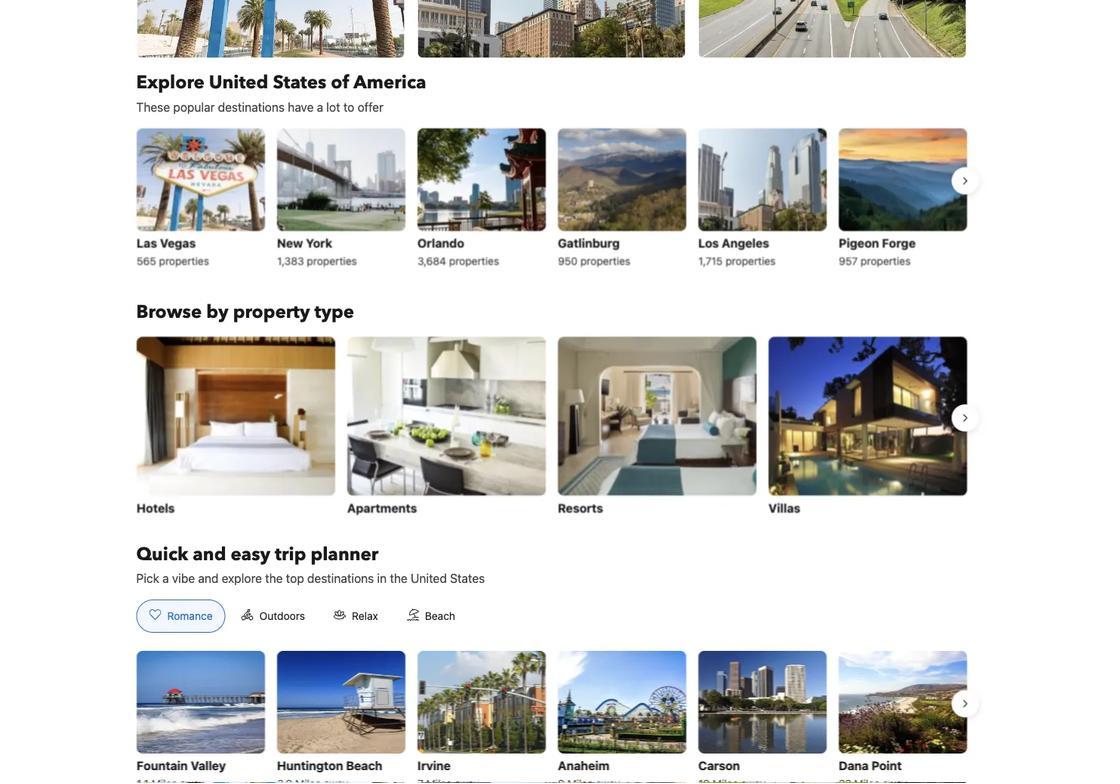 Task type: locate. For each thing, give the bounding box(es) containing it.
apartments link
[[347, 336, 546, 518]]

3 properties from the left
[[449, 255, 499, 267]]

1 vertical spatial united
[[411, 571, 447, 586]]

0 horizontal spatial destinations
[[218, 100, 285, 114]]

1 horizontal spatial united
[[411, 571, 447, 586]]

1 vertical spatial a
[[163, 571, 169, 586]]

point
[[871, 759, 902, 773]]

anaheim link
[[558, 651, 686, 783]]

united inside quick and easy trip planner pick a vibe and explore the top destinations in the united states
[[411, 571, 447, 586]]

dana point
[[839, 759, 902, 773]]

1 horizontal spatial states
[[450, 571, 485, 586]]

carson link
[[698, 651, 827, 783]]

beach inside button
[[425, 610, 455, 622]]

irvine link
[[417, 651, 546, 783]]

properties
[[159, 255, 209, 267], [307, 255, 357, 267], [449, 255, 499, 267], [580, 255, 630, 267], [725, 255, 776, 267], [861, 255, 911, 267]]

romance button
[[136, 600, 225, 633]]

explore united states of america these popular destinations have a lot to offer
[[136, 70, 426, 114]]

the
[[265, 571, 283, 586], [390, 571, 408, 586]]

1 vertical spatial and
[[198, 571, 219, 586]]

united up popular
[[209, 70, 268, 95]]

in
[[377, 571, 387, 586]]

properties inside los angeles 1,715 properties
[[725, 255, 776, 267]]

fountain valley
[[136, 759, 225, 773]]

a inside quick and easy trip planner pick a vibe and explore the top destinations in the united states
[[163, 571, 169, 586]]

gatlinburg
[[558, 236, 620, 250]]

planner
[[311, 542, 379, 567]]

quick
[[136, 542, 188, 567]]

0 vertical spatial states
[[273, 70, 326, 95]]

offer
[[358, 100, 384, 114]]

properties inside new york 1,383 properties
[[307, 255, 357, 267]]

pigeon forge 957 properties
[[839, 236, 916, 267]]

states inside explore united states of america these popular destinations have a lot to offer
[[273, 70, 326, 95]]

a left 'vibe'
[[163, 571, 169, 586]]

top
[[286, 571, 304, 586]]

beach right relax
[[425, 610, 455, 622]]

1 horizontal spatial beach
[[425, 610, 455, 622]]

region
[[124, 122, 979, 276], [124, 330, 979, 524], [124, 645, 979, 783]]

2 the from the left
[[390, 571, 408, 586]]

angeles
[[722, 236, 769, 250]]

huntington beach
[[277, 759, 382, 773]]

the left top
[[265, 571, 283, 586]]

orlando
[[417, 236, 464, 250]]

properties down angeles
[[725, 255, 776, 267]]

the right in
[[390, 571, 408, 586]]

of
[[331, 70, 350, 95]]

a left lot
[[317, 100, 323, 114]]

quick and easy trip planner pick a vibe and explore the top destinations in the united states
[[136, 542, 485, 586]]

0 vertical spatial region
[[124, 122, 979, 276]]

las vegas 565 properties
[[136, 236, 209, 267]]

properties for pigeon forge
[[861, 255, 911, 267]]

properties for las vegas
[[159, 255, 209, 267]]

states up beach button
[[450, 571, 485, 586]]

outdoors
[[259, 610, 305, 622]]

united up beach button
[[411, 571, 447, 586]]

4 properties from the left
[[580, 255, 630, 267]]

1 horizontal spatial a
[[317, 100, 323, 114]]

tab list
[[124, 600, 480, 634]]

fountain valley link
[[136, 651, 265, 783]]

destinations down 'planner'
[[307, 571, 374, 586]]

have
[[288, 100, 314, 114]]

2 properties from the left
[[307, 255, 357, 267]]

0 horizontal spatial united
[[209, 70, 268, 95]]

0 vertical spatial united
[[209, 70, 268, 95]]

and right 'vibe'
[[198, 571, 219, 586]]

orlando 3,684 properties
[[417, 236, 499, 267]]

6 properties from the left
[[861, 255, 911, 267]]

villas link
[[768, 336, 967, 518]]

1 horizontal spatial the
[[390, 571, 408, 586]]

0 vertical spatial and
[[193, 542, 226, 567]]

properties inside las vegas 565 properties
[[159, 255, 209, 267]]

properties down orlando
[[449, 255, 499, 267]]

a
[[317, 100, 323, 114], [163, 571, 169, 586]]

1 vertical spatial region
[[124, 330, 979, 524]]

these
[[136, 100, 170, 114]]

dana
[[839, 759, 869, 773]]

browse
[[136, 300, 202, 325]]

0 horizontal spatial beach
[[346, 759, 382, 773]]

0 vertical spatial a
[[317, 100, 323, 114]]

2 region from the top
[[124, 330, 979, 524]]

beach
[[425, 610, 455, 622], [346, 759, 382, 773]]

properties inside orlando 3,684 properties
[[449, 255, 499, 267]]

beach right huntington
[[346, 759, 382, 773]]

resorts link
[[558, 336, 756, 518]]

new york 1,383 properties
[[277, 236, 357, 267]]

2 vertical spatial region
[[124, 645, 979, 783]]

1 properties from the left
[[159, 255, 209, 267]]

valley
[[190, 759, 225, 773]]

destinations inside quick and easy trip planner pick a vibe and explore the top destinations in the united states
[[307, 571, 374, 586]]

destinations left have
[[218, 100, 285, 114]]

states
[[273, 70, 326, 95], [450, 571, 485, 586]]

huntington
[[277, 759, 343, 773]]

1 vertical spatial destinations
[[307, 571, 374, 586]]

0 horizontal spatial the
[[265, 571, 283, 586]]

properties inside the pigeon forge 957 properties
[[861, 255, 911, 267]]

new
[[277, 236, 303, 250]]

relax button
[[321, 600, 391, 633]]

forge
[[882, 236, 916, 250]]

1 vertical spatial states
[[450, 571, 485, 586]]

1 region from the top
[[124, 122, 979, 276]]

0 horizontal spatial states
[[273, 70, 326, 95]]

5 properties from the left
[[725, 255, 776, 267]]

properties down forge
[[861, 255, 911, 267]]

properties down the gatlinburg
[[580, 255, 630, 267]]

explore
[[136, 70, 205, 95]]

states up have
[[273, 70, 326, 95]]

trip
[[275, 542, 306, 567]]

and
[[193, 542, 226, 567], [198, 571, 219, 586]]

0 horizontal spatial a
[[163, 571, 169, 586]]

0 vertical spatial beach
[[425, 610, 455, 622]]

united
[[209, 70, 268, 95], [411, 571, 447, 586]]

destinations
[[218, 100, 285, 114], [307, 571, 374, 586]]

properties down vegas on the top of page
[[159, 255, 209, 267]]

united inside explore united states of america these popular destinations have a lot to offer
[[209, 70, 268, 95]]

properties down 'york'
[[307, 255, 357, 267]]

0 vertical spatial destinations
[[218, 100, 285, 114]]

and up 'vibe'
[[193, 542, 226, 567]]

beach button
[[394, 600, 468, 633]]

1,383
[[277, 255, 304, 267]]

relax
[[352, 610, 378, 622]]

3 region from the top
[[124, 645, 979, 783]]

1 horizontal spatial destinations
[[307, 571, 374, 586]]

1 the from the left
[[265, 571, 283, 586]]

states inside quick and easy trip planner pick a vibe and explore the top destinations in the united states
[[450, 571, 485, 586]]



Task type: describe. For each thing, give the bounding box(es) containing it.
browse by property type
[[136, 300, 354, 325]]

properties for new york
[[307, 255, 357, 267]]

vibe
[[172, 571, 195, 586]]

america
[[354, 70, 426, 95]]

565
[[136, 255, 156, 267]]

region containing hotels
[[124, 330, 979, 524]]

los
[[698, 236, 719, 250]]

apartments
[[347, 500, 417, 515]]

villas
[[768, 500, 800, 515]]

1 vertical spatial beach
[[346, 759, 382, 773]]

destinations inside explore united states of america these popular destinations have a lot to offer
[[218, 100, 285, 114]]

dana point link
[[839, 651, 967, 783]]

outdoors button
[[229, 600, 318, 633]]

popular
[[173, 100, 215, 114]]

a inside explore united states of america these popular destinations have a lot to offer
[[317, 100, 323, 114]]

hotels link
[[136, 336, 335, 518]]

properties for los angeles
[[725, 255, 776, 267]]

957
[[839, 255, 858, 267]]

las
[[136, 236, 157, 250]]

resorts
[[558, 500, 603, 515]]

1,715
[[698, 255, 723, 267]]

easy
[[231, 542, 270, 567]]

950
[[558, 255, 577, 267]]

3,684
[[417, 255, 446, 267]]

pigeon
[[839, 236, 879, 250]]

gatlinburg 950 properties
[[558, 236, 630, 267]]

properties inside gatlinburg 950 properties
[[580, 255, 630, 267]]

tab list containing romance
[[124, 600, 480, 634]]

pick
[[136, 571, 159, 586]]

irvine
[[417, 759, 450, 773]]

region containing fountain valley
[[124, 645, 979, 783]]

property
[[233, 300, 310, 325]]

to
[[344, 100, 354, 114]]

explore
[[222, 571, 262, 586]]

by
[[206, 300, 229, 325]]

carson
[[698, 759, 740, 773]]

huntington beach link
[[277, 651, 405, 783]]

region containing las vegas
[[124, 122, 979, 276]]

hotels
[[136, 500, 174, 515]]

type
[[315, 300, 354, 325]]

lot
[[326, 100, 340, 114]]

vegas
[[160, 236, 196, 250]]

anaheim
[[558, 759, 609, 773]]

york
[[306, 236, 332, 250]]

fountain
[[136, 759, 187, 773]]

romance
[[167, 610, 213, 622]]

los angeles 1,715 properties
[[698, 236, 776, 267]]



Task type: vqa. For each thing, say whether or not it's contained in the screenshot.


